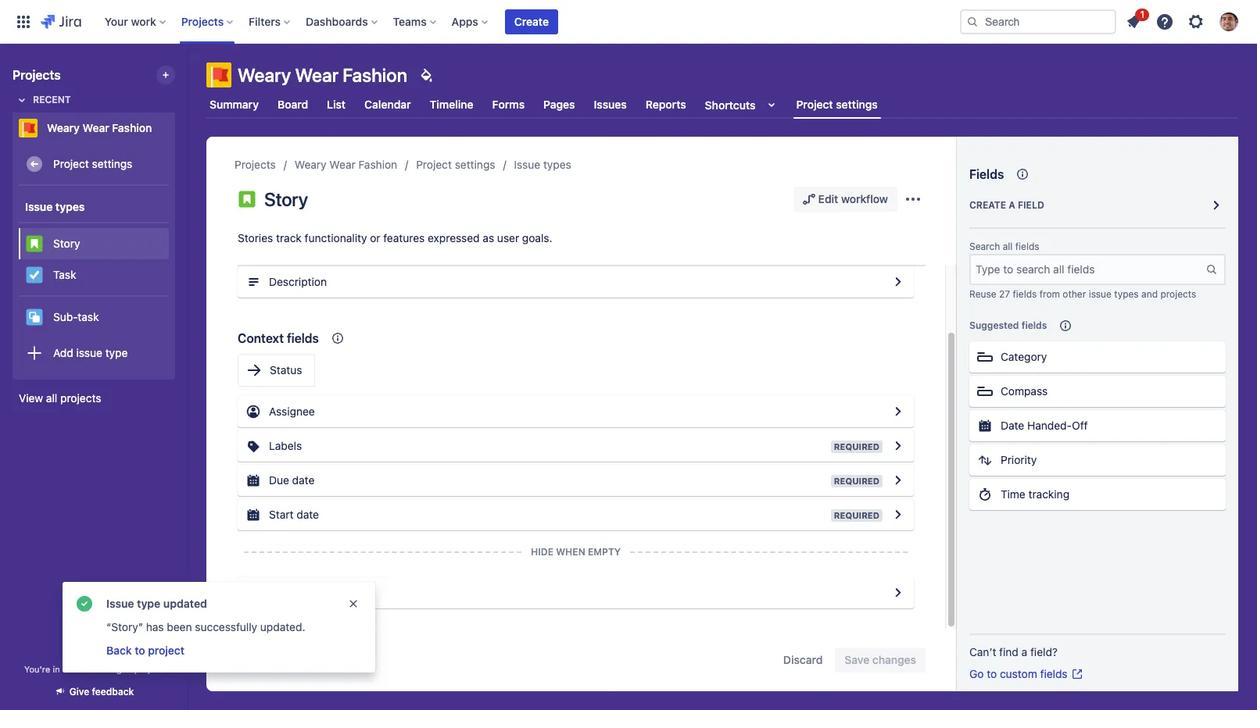 Task type: vqa. For each thing, say whether or not it's contained in the screenshot.
Bug link
no



Task type: locate. For each thing, give the bounding box(es) containing it.
type inside button
[[105, 346, 128, 359]]

0 vertical spatial open field configuration image
[[889, 403, 908, 421]]

jira image
[[41, 12, 81, 31], [41, 12, 81, 31]]

open field configuration image
[[889, 273, 908, 292], [889, 437, 908, 456], [889, 472, 908, 490], [889, 506, 908, 525]]

handed-
[[1028, 419, 1072, 432]]

weary down the recent
[[47, 121, 80, 134]]

0 vertical spatial type
[[105, 346, 128, 359]]

weary wear fashion up list
[[238, 64, 408, 86]]

projects inside popup button
[[181, 14, 224, 28]]

dashboards button
[[301, 9, 384, 34]]

1 horizontal spatial projects
[[181, 14, 224, 28]]

fashion left the add to starred icon
[[112, 121, 152, 134]]

0 horizontal spatial issue
[[76, 346, 102, 359]]

0 vertical spatial all
[[1003, 241, 1013, 253]]

add issue type image
[[25, 344, 44, 363]]

1 vertical spatial date
[[297, 508, 319, 522]]

1 horizontal spatial create
[[970, 199, 1006, 211]]

to right go on the bottom of the page
[[987, 668, 997, 681]]

1 horizontal spatial projects
[[1161, 289, 1197, 300]]

0 horizontal spatial story
[[53, 237, 80, 250]]

add issue type
[[53, 346, 128, 359]]

project down back to project button at the bottom
[[134, 665, 163, 675]]

0 vertical spatial projects
[[181, 14, 224, 28]]

weary right the projects link
[[295, 158, 327, 171]]

issue up the "story"
[[106, 597, 134, 611]]

1 vertical spatial projects
[[13, 68, 61, 82]]

all right view
[[46, 392, 57, 405]]

1 open field configuration image from the top
[[889, 273, 908, 292]]

when
[[556, 547, 586, 558]]

description button
[[238, 267, 914, 298]]

1 horizontal spatial give feedback
[[269, 654, 343, 667]]

1 horizontal spatial a
[[1009, 199, 1016, 211]]

date right due
[[292, 474, 315, 487]]

to inside button
[[135, 644, 145, 658]]

give feedback button down you're in a team-managed project
[[44, 680, 143, 705]]

you're
[[24, 665, 50, 675]]

projects up the recent
[[13, 68, 61, 82]]

issue types up story link
[[25, 200, 85, 213]]

filters
[[249, 14, 281, 28]]

sub-
[[53, 310, 78, 323]]

edit workflow button
[[793, 187, 898, 212]]

2 horizontal spatial weary
[[295, 158, 327, 171]]

types inside group
[[55, 200, 85, 213]]

0 vertical spatial types
[[543, 158, 571, 171]]

suggested
[[970, 320, 1019, 332]]

all right search
[[1003, 241, 1013, 253]]

feedback
[[295, 654, 343, 667], [92, 687, 134, 698]]

date handed-off
[[1001, 419, 1088, 432]]

weary wear fashion inside weary wear fashion link
[[47, 121, 152, 134]]

labels
[[269, 439, 302, 453]]

1 vertical spatial weary wear fashion
[[47, 121, 152, 134]]

projects
[[1161, 289, 1197, 300], [60, 392, 101, 405]]

2 open field configuration image from the top
[[889, 584, 908, 603]]

project right shortcuts popup button
[[796, 98, 833, 111]]

issue down forms link at top
[[514, 158, 541, 171]]

2 horizontal spatial project settings
[[796, 98, 878, 111]]

1 horizontal spatial weary
[[238, 64, 291, 86]]

1 vertical spatial types
[[55, 200, 85, 213]]

Search field
[[960, 9, 1117, 34]]

work
[[131, 14, 156, 28]]

issue up story link
[[25, 200, 53, 213]]

1 vertical spatial wear
[[83, 121, 109, 134]]

board
[[278, 98, 308, 111]]

feedback down updated.
[[295, 654, 343, 667]]

back to project button
[[105, 642, 186, 661]]

0 vertical spatial a
[[1009, 199, 1016, 211]]

2 group from the top
[[19, 222, 169, 296]]

date right start
[[297, 508, 319, 522]]

1
[[1140, 8, 1145, 20]]

collapse recent projects image
[[13, 91, 31, 109]]

1 horizontal spatial issue types
[[514, 158, 571, 171]]

projects up issue type icon
[[235, 158, 276, 171]]

go to custom fields link
[[970, 667, 1084, 683]]

board link
[[274, 91, 311, 119]]

more information about the suggested fields image
[[1057, 317, 1075, 335]]

0 horizontal spatial feedback
[[92, 687, 134, 698]]

1 vertical spatial all
[[46, 392, 57, 405]]

weary wear fashion
[[238, 64, 408, 86], [47, 121, 152, 134], [295, 158, 397, 171]]

1 vertical spatial required
[[834, 476, 880, 486]]

settings
[[836, 98, 878, 111], [92, 157, 132, 170], [455, 158, 495, 171]]

required for due
[[834, 476, 880, 486]]

create
[[514, 14, 549, 28], [970, 199, 1006, 211]]

tab list
[[197, 91, 1248, 119]]

2 required from the top
[[834, 476, 880, 486]]

3 required from the top
[[834, 511, 880, 521]]

1 horizontal spatial project
[[416, 158, 452, 171]]

0 horizontal spatial project
[[53, 157, 89, 170]]

1 horizontal spatial weary wear fashion link
[[295, 156, 397, 174]]

project down timeline link
[[416, 158, 452, 171]]

a right the find
[[1022, 646, 1028, 659]]

feedback down managed
[[92, 687, 134, 698]]

0 vertical spatial issue
[[514, 158, 541, 171]]

project down the recent
[[53, 157, 89, 170]]

issue types
[[514, 158, 571, 171], [25, 200, 85, 213]]

apps button
[[447, 9, 494, 34]]

2 horizontal spatial a
[[1022, 646, 1028, 659]]

tab list containing project settings
[[197, 91, 1248, 119]]

1 horizontal spatial feedback
[[295, 654, 343, 667]]

2 horizontal spatial types
[[1115, 289, 1139, 300]]

timeline
[[430, 98, 474, 111]]

empty
[[588, 547, 621, 558]]

give feedback down updated.
[[269, 654, 343, 667]]

1 vertical spatial issue
[[76, 346, 102, 359]]

project settings link down the recent
[[19, 149, 169, 180]]

create right apps popup button
[[514, 14, 549, 28]]

create down fields
[[970, 199, 1006, 211]]

weary wear fashion down list link at the top left of the page
[[295, 158, 397, 171]]

open field configuration image inside description button
[[889, 273, 908, 292]]

add to starred image
[[170, 119, 189, 138]]

help image
[[1156, 12, 1175, 31]]

1 vertical spatial give
[[69, 687, 89, 698]]

project inside button
[[148, 644, 185, 658]]

time tracking
[[1001, 488, 1070, 501]]

0 vertical spatial project
[[148, 644, 185, 658]]

3 open field configuration image from the top
[[889, 472, 908, 490]]

due date
[[269, 474, 315, 487]]

2 horizontal spatial project
[[796, 98, 833, 111]]

settings inside "tab list"
[[836, 98, 878, 111]]

issue for issue types link
[[514, 158, 541, 171]]

a for you're in a team-managed project
[[62, 665, 67, 675]]

filters button
[[244, 9, 296, 34]]

issue types down the pages link
[[514, 158, 571, 171]]

fields right the 27 on the top right of page
[[1013, 289, 1037, 300]]

1 required from the top
[[834, 442, 880, 452]]

project
[[796, 98, 833, 111], [53, 157, 89, 170], [416, 158, 452, 171]]

0 horizontal spatial all
[[46, 392, 57, 405]]

issue
[[1089, 289, 1112, 300], [76, 346, 102, 359]]

1 horizontal spatial issue
[[106, 597, 134, 611]]

2 vertical spatial weary
[[295, 158, 327, 171]]

project
[[148, 644, 185, 658], [134, 665, 163, 675]]

stories
[[238, 231, 273, 245]]

0 vertical spatial wear
[[295, 64, 339, 86]]

0 vertical spatial feedback
[[295, 654, 343, 667]]

create inside create button
[[514, 14, 549, 28]]

or
[[370, 231, 380, 245]]

issue inside button
[[76, 346, 102, 359]]

give feedback button
[[238, 648, 352, 673], [44, 680, 143, 705]]

0 horizontal spatial a
[[62, 665, 67, 675]]

open field configuration image for start date
[[889, 506, 908, 525]]

forms
[[492, 98, 525, 111]]

2 vertical spatial weary wear fashion
[[295, 158, 397, 171]]

1 open field configuration image from the top
[[889, 403, 908, 421]]

0 vertical spatial to
[[135, 644, 145, 658]]

open field configuration image inside assignee button
[[889, 403, 908, 421]]

search all fields
[[970, 241, 1040, 253]]

projects right "and"
[[1161, 289, 1197, 300]]

1 horizontal spatial give feedback button
[[238, 648, 352, 673]]

weary wear fashion link down the recent
[[13, 113, 169, 144]]

2 vertical spatial a
[[62, 665, 67, 675]]

2 vertical spatial projects
[[235, 158, 276, 171]]

weary wear fashion down the recent
[[47, 121, 152, 134]]

0 vertical spatial give feedback button
[[238, 648, 352, 673]]

projects for the projects popup button
[[181, 14, 224, 28]]

due
[[269, 474, 289, 487]]

1 vertical spatial feedback
[[92, 687, 134, 698]]

1 horizontal spatial types
[[543, 158, 571, 171]]

create a field
[[970, 199, 1045, 211]]

types up story link
[[55, 200, 85, 213]]

issue right add
[[76, 346, 102, 359]]

0 horizontal spatial projects
[[13, 68, 61, 82]]

4 open field configuration image from the top
[[889, 506, 908, 525]]

add issue type button
[[19, 338, 169, 369]]

type down sub-task link
[[105, 346, 128, 359]]

hide
[[531, 547, 554, 558]]

appswitcher icon image
[[14, 12, 33, 31]]

banner
[[0, 0, 1257, 44]]

stories track functionality or features expressed as user goals.
[[238, 231, 553, 245]]

2 horizontal spatial issue
[[514, 158, 541, 171]]

0 horizontal spatial project settings link
[[19, 149, 169, 180]]

types left "and"
[[1115, 289, 1139, 300]]

weary wear fashion link
[[13, 113, 169, 144], [295, 156, 397, 174]]

0 horizontal spatial issue types
[[25, 200, 85, 213]]

1 vertical spatial open field configuration image
[[889, 584, 908, 603]]

0 horizontal spatial give
[[69, 687, 89, 698]]

open field configuration image
[[889, 403, 908, 421], [889, 584, 908, 603]]

fashion down calendar link
[[359, 158, 397, 171]]

a
[[1009, 199, 1016, 211], [1022, 646, 1028, 659], [62, 665, 67, 675]]

1 vertical spatial issue
[[25, 200, 53, 213]]

types for issue types link
[[543, 158, 571, 171]]

create button
[[505, 9, 558, 34]]

1 group from the top
[[19, 186, 169, 378]]

project settings link down timeline link
[[416, 156, 495, 174]]

track
[[276, 231, 302, 245]]

as
[[483, 231, 494, 245]]

fields
[[970, 167, 1004, 181]]

weary
[[238, 64, 291, 86], [47, 121, 80, 134], [295, 158, 327, 171]]

weary up board
[[238, 64, 291, 86]]

0 horizontal spatial to
[[135, 644, 145, 658]]

1 vertical spatial projects
[[60, 392, 101, 405]]

category button
[[970, 342, 1226, 373]]

suggested fields
[[970, 320, 1047, 332]]

a left field
[[1009, 199, 1016, 211]]

1 horizontal spatial give
[[269, 654, 292, 667]]

group containing story
[[19, 222, 169, 296]]

projects down add issue type
[[60, 392, 101, 405]]

projects
[[181, 14, 224, 28], [13, 68, 61, 82], [235, 158, 276, 171]]

list
[[327, 98, 346, 111]]

apps
[[452, 14, 478, 28]]

0 horizontal spatial give feedback
[[69, 687, 134, 698]]

fields left more information about the context fields icon
[[287, 332, 319, 346]]

task link
[[19, 260, 169, 291]]

your
[[105, 14, 128, 28]]

to right back
[[135, 644, 145, 658]]

issue
[[514, 158, 541, 171], [25, 200, 53, 213], [106, 597, 134, 611]]

2 vertical spatial fashion
[[359, 158, 397, 171]]

a right in
[[62, 665, 67, 675]]

required
[[834, 442, 880, 452], [834, 476, 880, 486], [834, 511, 880, 521]]

summary
[[210, 98, 259, 111]]

summary link
[[206, 91, 262, 119]]

your profile and settings image
[[1220, 12, 1239, 31]]

add
[[53, 346, 73, 359]]

0 horizontal spatial issue
[[25, 200, 53, 213]]

0 vertical spatial give feedback
[[269, 654, 343, 667]]

type up has
[[137, 597, 161, 611]]

1 vertical spatial a
[[1022, 646, 1028, 659]]

2 open field configuration image from the top
[[889, 437, 908, 456]]

1 horizontal spatial all
[[1003, 241, 1013, 253]]

1 vertical spatial to
[[987, 668, 997, 681]]

0 vertical spatial weary wear fashion link
[[13, 113, 169, 144]]

give down updated.
[[269, 654, 292, 667]]

group
[[19, 186, 169, 378], [19, 222, 169, 296]]

0 vertical spatial story
[[264, 188, 308, 210]]

issue right other
[[1089, 289, 1112, 300]]

project down has
[[148, 644, 185, 658]]

story up track
[[264, 188, 308, 210]]

fashion up the calendar
[[343, 64, 408, 86]]

1 horizontal spatial issue
[[1089, 289, 1112, 300]]

2 horizontal spatial projects
[[235, 158, 276, 171]]

1 vertical spatial create
[[970, 199, 1006, 211]]

give feedback down you're in a team-managed project
[[69, 687, 134, 698]]

2 horizontal spatial settings
[[836, 98, 878, 111]]

to for back
[[135, 644, 145, 658]]

weary wear fashion link down list link at the top left of the page
[[295, 156, 397, 174]]

goals.
[[522, 231, 553, 245]]

0 vertical spatial weary wear fashion
[[238, 64, 408, 86]]

2 vertical spatial required
[[834, 511, 880, 521]]

issue for group containing issue types
[[25, 200, 53, 213]]

0 horizontal spatial create
[[514, 14, 549, 28]]

1 vertical spatial story
[[53, 237, 80, 250]]

give down team-
[[69, 687, 89, 698]]

issue inside group
[[25, 200, 53, 213]]

types
[[543, 158, 571, 171], [55, 200, 85, 213], [1115, 289, 1139, 300]]

give feedback button down updated.
[[238, 648, 352, 673]]

projects right the work
[[181, 14, 224, 28]]

date
[[292, 474, 315, 487], [297, 508, 319, 522]]

calendar
[[365, 98, 411, 111]]

1 vertical spatial fashion
[[112, 121, 152, 134]]

types down the pages link
[[543, 158, 571, 171]]

0 horizontal spatial type
[[105, 346, 128, 359]]

0 horizontal spatial project settings
[[53, 157, 132, 170]]

type
[[105, 346, 128, 359], [137, 597, 161, 611]]

story up task
[[53, 237, 80, 250]]

teams
[[393, 14, 427, 28]]



Task type: describe. For each thing, give the bounding box(es) containing it.
1 vertical spatial give feedback
[[69, 687, 134, 698]]

0 vertical spatial fashion
[[343, 64, 408, 86]]

date for due date
[[292, 474, 315, 487]]

create for create a field
[[970, 199, 1006, 211]]

updated.
[[260, 621, 305, 634]]

0 vertical spatial issue types
[[514, 158, 571, 171]]

2 vertical spatial types
[[1115, 289, 1139, 300]]

1 vertical spatial issue types
[[25, 200, 85, 213]]

go to custom fields
[[970, 668, 1068, 681]]

0 horizontal spatial weary wear fashion link
[[13, 113, 169, 144]]

required for start
[[834, 511, 880, 521]]

shortcuts button
[[702, 91, 784, 119]]

group containing issue types
[[19, 186, 169, 378]]

recent
[[33, 94, 71, 106]]

fields left more information about the suggested fields icon
[[1022, 320, 1047, 332]]

1 vertical spatial weary wear fashion link
[[295, 156, 397, 174]]

0 horizontal spatial weary
[[47, 121, 80, 134]]

list link
[[324, 91, 349, 119]]

issue type updated
[[106, 597, 207, 611]]

date for start date
[[297, 508, 319, 522]]

success image
[[75, 595, 94, 614]]

sidebar navigation image
[[170, 63, 205, 94]]

"story" has been successfully updated.
[[106, 621, 305, 634]]

primary element
[[9, 0, 960, 43]]

search
[[970, 241, 1000, 253]]

create project image
[[160, 69, 172, 81]]

assignee
[[269, 405, 315, 418]]

successfully
[[195, 621, 257, 634]]

0 vertical spatial projects
[[1161, 289, 1197, 300]]

issue types link
[[514, 156, 571, 174]]

your work button
[[100, 9, 172, 34]]

"story"
[[106, 621, 143, 634]]

a for can't find a field?
[[1022, 646, 1028, 659]]

time
[[1001, 488, 1026, 501]]

27
[[999, 289, 1010, 300]]

compass
[[1001, 385, 1048, 398]]

settings image
[[1187, 12, 1206, 31]]

fields left this link will be opened in a new tab image
[[1040, 668, 1068, 681]]

create for create
[[514, 14, 549, 28]]

assignee button
[[238, 396, 914, 428]]

context fields
[[238, 332, 319, 346]]

search image
[[967, 15, 979, 28]]

discard button
[[774, 648, 832, 673]]

task
[[78, 310, 99, 323]]

1 horizontal spatial settings
[[455, 158, 495, 171]]

functionality
[[305, 231, 367, 245]]

all for view
[[46, 392, 57, 405]]

projects button
[[177, 9, 239, 34]]

0 vertical spatial issue
[[1089, 289, 1112, 300]]

priority button
[[970, 445, 1226, 476]]

sub-task link
[[19, 302, 169, 333]]

forms link
[[489, 91, 528, 119]]

dashboards
[[306, 14, 368, 28]]

reports link
[[643, 91, 689, 119]]

managed
[[94, 665, 132, 675]]

edit workflow
[[818, 192, 888, 206]]

off
[[1072, 419, 1088, 432]]

updated
[[163, 597, 207, 611]]

2 vertical spatial issue
[[106, 597, 134, 611]]

this link will be opened in a new tab image
[[1071, 669, 1084, 681]]

0 horizontal spatial projects
[[60, 392, 101, 405]]

your work
[[105, 14, 156, 28]]

issue type icon image
[[238, 190, 256, 209]]

all for search
[[1003, 241, 1013, 253]]

time tracking button
[[970, 479, 1226, 511]]

pages
[[544, 98, 575, 111]]

dismiss image
[[347, 598, 360, 611]]

go
[[970, 668, 984, 681]]

edit
[[818, 192, 838, 206]]

2 vertical spatial wear
[[330, 158, 356, 171]]

to for go
[[987, 668, 997, 681]]

projects for the projects link
[[235, 158, 276, 171]]

0 vertical spatial give
[[269, 654, 292, 667]]

open field configuration image for labels
[[889, 437, 908, 456]]

reuse 27 fields from other issue types and projects
[[970, 289, 1197, 300]]

banner containing your work
[[0, 0, 1257, 44]]

shortcuts
[[705, 98, 756, 111]]

team-
[[70, 665, 94, 675]]

more information about the context fields image
[[328, 329, 347, 348]]

in
[[53, 665, 60, 675]]

project settings inside "tab list"
[[796, 98, 878, 111]]

story link
[[19, 228, 169, 260]]

fields down field
[[1016, 241, 1040, 253]]

reuse
[[970, 289, 997, 300]]

0 horizontal spatial settings
[[92, 157, 132, 170]]

more information about the fields image
[[1014, 165, 1032, 184]]

reports
[[646, 98, 686, 111]]

custom
[[1000, 668, 1037, 681]]

projects link
[[235, 156, 276, 174]]

open field configuration image for due date
[[889, 472, 908, 490]]

project inside "tab list"
[[796, 98, 833, 111]]

1 vertical spatial project
[[134, 665, 163, 675]]

0 vertical spatial weary
[[238, 64, 291, 86]]

context
[[238, 332, 284, 346]]

calendar link
[[361, 91, 414, 119]]

issues
[[594, 98, 627, 111]]

issues link
[[591, 91, 630, 119]]

from
[[1040, 289, 1060, 300]]

types for group containing issue types
[[55, 200, 85, 213]]

status
[[270, 364, 302, 377]]

has
[[146, 621, 164, 634]]

field?
[[1031, 646, 1058, 659]]

0 horizontal spatial give feedback button
[[44, 680, 143, 705]]

teams button
[[388, 9, 442, 34]]

1 horizontal spatial project settings
[[416, 158, 495, 171]]

task
[[53, 268, 76, 281]]

view
[[19, 392, 43, 405]]

can't find a field?
[[970, 646, 1058, 659]]

view all projects
[[19, 392, 101, 405]]

notifications image
[[1124, 12, 1143, 31]]

user
[[497, 231, 519, 245]]

can't
[[970, 646, 997, 659]]

1 horizontal spatial project settings link
[[416, 156, 495, 174]]

hide when empty
[[531, 547, 621, 558]]

start
[[269, 508, 294, 522]]

find
[[999, 646, 1019, 659]]

and
[[1142, 289, 1158, 300]]

1 horizontal spatial type
[[137, 597, 161, 611]]

Type to search all fields text field
[[971, 256, 1206, 284]]

sub-task
[[53, 310, 99, 323]]

pages link
[[540, 91, 578, 119]]

back
[[106, 644, 132, 658]]

set background color image
[[417, 66, 436, 84]]

1 horizontal spatial story
[[264, 188, 308, 210]]

more options image
[[904, 190, 923, 209]]

expressed
[[428, 231, 480, 245]]

tracking
[[1029, 488, 1070, 501]]

back to project
[[106, 644, 185, 658]]

timeline link
[[427, 91, 477, 119]]



